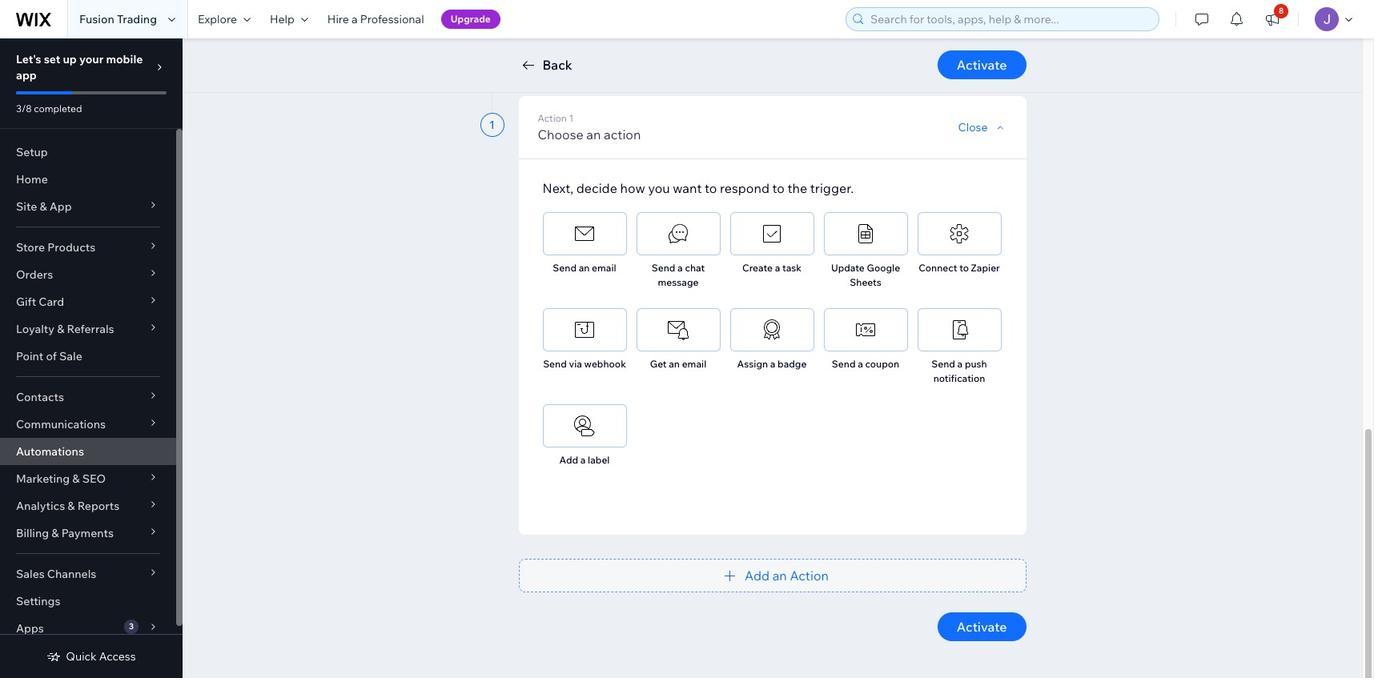 Task type: describe. For each thing, give the bounding box(es) containing it.
loyalty & referrals
[[16, 322, 114, 337]]

category image up the "add a label"
[[573, 414, 597, 438]]

app
[[49, 200, 72, 214]]

point of sale
[[16, 349, 82, 364]]

an for get
[[669, 358, 680, 370]]

settings link
[[0, 588, 176, 615]]

explore
[[198, 12, 237, 26]]

connect
[[919, 262, 958, 274]]

analytics & reports button
[[0, 493, 176, 520]]

8 button
[[1256, 0, 1291, 38]]

billing & payments button
[[0, 520, 176, 547]]

action inside button
[[790, 568, 829, 584]]

referrals
[[67, 322, 114, 337]]

action
[[604, 127, 641, 143]]

professional
[[360, 12, 424, 26]]

an for send
[[579, 262, 590, 274]]

create
[[743, 262, 773, 274]]

point of sale link
[[0, 343, 176, 370]]

a for badge
[[771, 358, 776, 370]]

analytics
[[16, 499, 65, 514]]

automations link
[[0, 438, 176, 466]]

add for add condition
[[538, 59, 560, 74]]

2 activate button from the top
[[938, 613, 1027, 642]]

update google sheets
[[832, 262, 901, 288]]

an inside action 1 choose an action
[[587, 127, 601, 143]]

& for site
[[40, 200, 47, 214]]

decide
[[577, 180, 618, 196]]

add a label
[[560, 454, 610, 466]]

a for chat
[[678, 262, 683, 274]]

back button
[[519, 55, 573, 75]]

access
[[99, 650, 136, 664]]

store products
[[16, 240, 95, 255]]

gift card
[[16, 295, 64, 309]]

marketing
[[16, 472, 70, 486]]

email for get an email
[[682, 358, 707, 370]]

8
[[1280, 6, 1285, 16]]

gift card button
[[0, 288, 176, 316]]

3
[[129, 622, 134, 632]]

upgrade
[[451, 13, 491, 25]]

trading
[[117, 12, 157, 26]]

let's set up your mobile app
[[16, 52, 143, 83]]

3/8 completed
[[16, 103, 82, 115]]

fusion trading
[[79, 12, 157, 26]]

email for send an email
[[592, 262, 617, 274]]

billing & payments
[[16, 526, 114, 541]]

& for loyalty
[[57, 322, 64, 337]]

settings
[[16, 595, 60, 609]]

want
[[673, 180, 702, 196]]

store
[[16, 240, 45, 255]]

app
[[16, 68, 37, 83]]

hire a professional link
[[318, 0, 434, 38]]

how
[[621, 180, 646, 196]]

up
[[63, 52, 77, 67]]

update
[[832, 262, 865, 274]]

send an email
[[553, 262, 617, 274]]

category image for badge
[[760, 318, 784, 342]]

automations
[[16, 445, 84, 459]]

connect to zapier
[[919, 262, 1001, 274]]

add for add a label
[[560, 454, 579, 466]]

push
[[965, 358, 988, 370]]

point
[[16, 349, 44, 364]]

billing
[[16, 526, 49, 541]]

zapier
[[972, 262, 1001, 274]]

condition
[[563, 59, 615, 74]]

1 inside action 1 choose an action
[[569, 112, 574, 124]]

add an action button
[[519, 559, 1027, 593]]

site
[[16, 200, 37, 214]]

assign
[[738, 358, 769, 370]]

sales
[[16, 567, 45, 582]]

orders button
[[0, 261, 176, 288]]

& for analytics
[[68, 499, 75, 514]]

sidebar element
[[0, 38, 183, 679]]

mobile
[[106, 52, 143, 67]]

marketing & seo
[[16, 472, 106, 486]]

loyalty
[[16, 322, 54, 337]]

payments
[[61, 526, 114, 541]]

send a chat message
[[652, 262, 705, 288]]

completed
[[34, 103, 82, 115]]

1 horizontal spatial to
[[773, 180, 785, 196]]

1 activate from the top
[[957, 57, 1008, 73]]

seo
[[82, 472, 106, 486]]

communications button
[[0, 411, 176, 438]]

a for push
[[958, 358, 963, 370]]

back
[[543, 57, 573, 73]]

setup link
[[0, 139, 176, 166]]

add condition button
[[519, 59, 615, 74]]

1 activate button from the top
[[938, 50, 1027, 79]]

home
[[16, 172, 48, 187]]

analytics & reports
[[16, 499, 120, 514]]

a for coupon
[[858, 358, 864, 370]]

badge
[[778, 358, 807, 370]]

sale
[[59, 349, 82, 364]]

category image for email
[[667, 318, 691, 342]]

notification
[[934, 373, 986, 385]]



Task type: vqa. For each thing, say whether or not it's contained in the screenshot.
App
yes



Task type: locate. For each thing, give the bounding box(es) containing it.
category image up update
[[854, 222, 878, 246]]

action 1 choose an action
[[538, 112, 641, 143]]

send via webhook
[[543, 358, 627, 370]]

action inside action 1 choose an action
[[538, 112, 567, 124]]

1 horizontal spatial 1
[[569, 112, 574, 124]]

sales channels
[[16, 567, 96, 582]]

sheets
[[850, 276, 882, 288]]

a left coupon
[[858, 358, 864, 370]]

add condition
[[538, 59, 615, 74]]

send down next,
[[553, 262, 577, 274]]

action
[[538, 112, 567, 124], [790, 568, 829, 584]]

close
[[959, 120, 988, 135]]

webhook
[[585, 358, 627, 370]]

& inside popup button
[[57, 322, 64, 337]]

category image
[[667, 222, 691, 246], [760, 222, 784, 246], [948, 222, 972, 246], [573, 318, 597, 342], [667, 318, 691, 342], [760, 318, 784, 342], [854, 318, 878, 342], [948, 318, 972, 342]]

email left send a chat message
[[592, 262, 617, 274]]

2 activate from the top
[[957, 619, 1008, 635]]

activate
[[957, 57, 1008, 73], [957, 619, 1008, 635]]

email right get at the left of the page
[[682, 358, 707, 370]]

the
[[788, 180, 808, 196]]

message
[[658, 276, 699, 288]]

0 horizontal spatial email
[[592, 262, 617, 274]]

category image for task
[[760, 222, 784, 246]]

category image up chat
[[667, 222, 691, 246]]

& right the 'site' on the top of page
[[40, 200, 47, 214]]

category image for coupon
[[854, 318, 878, 342]]

a up notification
[[958, 358, 963, 370]]

category image up send an email
[[573, 222, 597, 246]]

products
[[47, 240, 95, 255]]

get
[[650, 358, 667, 370]]

you
[[649, 180, 670, 196]]

channels
[[47, 567, 96, 582]]

2 vertical spatial add
[[745, 568, 770, 584]]

category image up the connect to zapier
[[948, 222, 972, 246]]

set
[[44, 52, 60, 67]]

1 vertical spatial email
[[682, 358, 707, 370]]

category image up assign a badge
[[760, 318, 784, 342]]

your
[[79, 52, 104, 67]]

add inside add an action button
[[745, 568, 770, 584]]

a left label on the bottom left
[[581, 454, 586, 466]]

0 horizontal spatial 1
[[490, 118, 495, 132]]

& right loyalty
[[57, 322, 64, 337]]

a left task in the top right of the page
[[775, 262, 781, 274]]

send for send an email
[[553, 262, 577, 274]]

a left badge
[[771, 358, 776, 370]]

to left zapier at the top of page
[[960, 262, 969, 274]]

fusion
[[79, 12, 114, 26]]

& for billing
[[51, 526, 59, 541]]

a up message
[[678, 262, 683, 274]]

hire a professional
[[328, 12, 424, 26]]

0 vertical spatial email
[[592, 262, 617, 274]]

& right billing
[[51, 526, 59, 541]]

send for send via webhook
[[543, 358, 567, 370]]

1
[[569, 112, 574, 124], [490, 118, 495, 132]]

& left seo at the left
[[72, 472, 80, 486]]

an inside button
[[773, 568, 787, 584]]

3/8
[[16, 103, 32, 115]]

2 horizontal spatial to
[[960, 262, 969, 274]]

respond
[[720, 180, 770, 196]]

get an email
[[650, 358, 707, 370]]

contacts
[[16, 390, 64, 405]]

let's
[[16, 52, 41, 67]]

& for marketing
[[72, 472, 80, 486]]

home link
[[0, 166, 176, 193]]

a for task
[[775, 262, 781, 274]]

site & app
[[16, 200, 72, 214]]

a for professional
[[352, 12, 358, 26]]

a right "hire"
[[352, 12, 358, 26]]

send inside send a chat message
[[652, 262, 676, 274]]

sales channels button
[[0, 561, 176, 588]]

label
[[588, 454, 610, 466]]

chat
[[685, 262, 705, 274]]

upgrade button
[[441, 10, 501, 29]]

choose
[[538, 127, 584, 143]]

apps
[[16, 622, 44, 636]]

0 horizontal spatial action
[[538, 112, 567, 124]]

help button
[[260, 0, 318, 38]]

email
[[592, 262, 617, 274], [682, 358, 707, 370]]

communications
[[16, 417, 106, 432]]

a inside send a chat message
[[678, 262, 683, 274]]

send a coupon
[[832, 358, 900, 370]]

send for send a push notification
[[932, 358, 956, 370]]

1 vertical spatial activate
[[957, 619, 1008, 635]]

to right 'want'
[[705, 180, 717, 196]]

quick
[[66, 650, 97, 664]]

Search for tools, apps, help & more... field
[[866, 8, 1155, 30]]

coupon
[[866, 358, 900, 370]]

1 horizontal spatial action
[[790, 568, 829, 584]]

& left reports
[[68, 499, 75, 514]]

task
[[783, 262, 802, 274]]

setup
[[16, 145, 48, 159]]

category image
[[573, 222, 597, 246], [854, 222, 878, 246], [573, 414, 597, 438]]

to left the
[[773, 180, 785, 196]]

category image up create a task
[[760, 222, 784, 246]]

send up notification
[[932, 358, 956, 370]]

send for send a chat message
[[652, 262, 676, 274]]

0 vertical spatial add
[[538, 59, 560, 74]]

0 vertical spatial activate button
[[938, 50, 1027, 79]]

1 vertical spatial add
[[560, 454, 579, 466]]

contacts button
[[0, 384, 176, 411]]

of
[[46, 349, 57, 364]]

quick access button
[[47, 650, 136, 664]]

1 vertical spatial activate button
[[938, 613, 1027, 642]]

category image for google
[[854, 222, 878, 246]]

a for label
[[581, 454, 586, 466]]

send left coupon
[[832, 358, 856, 370]]

create a task
[[743, 262, 802, 274]]

next, decide how you want to respond to the trigger.
[[543, 180, 854, 196]]

add
[[538, 59, 560, 74], [560, 454, 579, 466], [745, 568, 770, 584]]

1 horizontal spatial email
[[682, 358, 707, 370]]

category image up send a coupon
[[854, 318, 878, 342]]

gift
[[16, 295, 36, 309]]

store products button
[[0, 234, 176, 261]]

&
[[40, 200, 47, 214], [57, 322, 64, 337], [72, 472, 80, 486], [68, 499, 75, 514], [51, 526, 59, 541]]

send
[[553, 262, 577, 274], [652, 262, 676, 274], [543, 358, 567, 370], [832, 358, 856, 370], [932, 358, 956, 370]]

category image for zapier
[[948, 222, 972, 246]]

category image up push
[[948, 318, 972, 342]]

category image for push
[[948, 318, 972, 342]]

next,
[[543, 180, 574, 196]]

assign a badge
[[738, 358, 807, 370]]

0 vertical spatial action
[[538, 112, 567, 124]]

a inside send a push notification
[[958, 358, 963, 370]]

send up message
[[652, 262, 676, 274]]

1 up choose at the top of page
[[569, 112, 574, 124]]

via
[[569, 358, 582, 370]]

site & app button
[[0, 193, 176, 220]]

category image for an
[[573, 222, 597, 246]]

loyalty & referrals button
[[0, 316, 176, 343]]

quick access
[[66, 650, 136, 664]]

0 horizontal spatial to
[[705, 180, 717, 196]]

send left via on the bottom left of page
[[543, 358, 567, 370]]

close button
[[959, 120, 1008, 135]]

an for add
[[773, 568, 787, 584]]

google
[[867, 262, 901, 274]]

help
[[270, 12, 295, 26]]

category image for webhook
[[573, 318, 597, 342]]

0 vertical spatial activate
[[957, 57, 1008, 73]]

1 vertical spatial action
[[790, 568, 829, 584]]

category image up "send via webhook"
[[573, 318, 597, 342]]

add for add an action
[[745, 568, 770, 584]]

send for send a coupon
[[832, 358, 856, 370]]

category image for chat
[[667, 222, 691, 246]]

send inside send a push notification
[[932, 358, 956, 370]]

category image up the get an email
[[667, 318, 691, 342]]

orders
[[16, 268, 53, 282]]

1 left choose at the top of page
[[490, 118, 495, 132]]

add an action
[[745, 568, 829, 584]]



